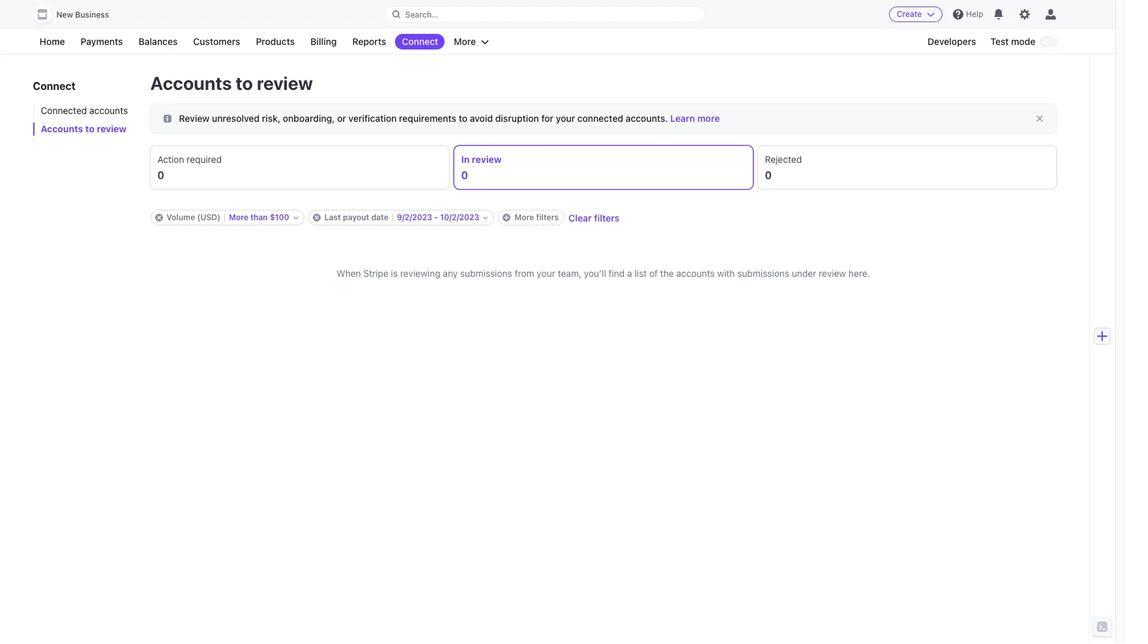 Task type: locate. For each thing, give the bounding box(es) containing it.
9/2/2023 - 10/2/2023
[[397, 213, 480, 222]]

accounts down the 'connected'
[[41, 123, 83, 134]]

or
[[337, 113, 346, 124]]

filters left clear
[[536, 213, 559, 222]]

filters right clear
[[594, 212, 620, 223]]

developers
[[928, 36, 976, 47]]

2 horizontal spatial more
[[515, 213, 534, 222]]

0
[[157, 170, 164, 181], [461, 170, 468, 181], [765, 170, 772, 181]]

review right in
[[472, 154, 502, 165]]

review up the risk,
[[257, 72, 313, 94]]

more for more than $100
[[229, 213, 249, 222]]

customers
[[193, 36, 240, 47]]

0 down rejected
[[765, 170, 772, 181]]

1 vertical spatial accounts
[[677, 268, 715, 279]]

0 horizontal spatial accounts to review
[[41, 123, 127, 134]]

requirements
[[399, 113, 456, 124]]

accounts to review link
[[33, 123, 137, 136]]

submissions
[[460, 268, 512, 279], [738, 268, 790, 279]]

filters
[[594, 212, 620, 223], [536, 213, 559, 222]]

last
[[324, 213, 341, 222]]

connected
[[41, 105, 87, 116]]

accounts to review down the connected accounts link
[[41, 123, 127, 134]]

home link
[[33, 34, 71, 50]]

0 vertical spatial accounts
[[150, 72, 232, 94]]

more right connect link
[[454, 36, 476, 47]]

your right for
[[556, 113, 575, 124]]

edit volume (usd) image
[[293, 215, 298, 220]]

of
[[649, 268, 658, 279]]

balances link
[[132, 34, 184, 50]]

1 horizontal spatial submissions
[[738, 268, 790, 279]]

connected
[[578, 113, 623, 124]]

action
[[157, 154, 184, 165]]

accounts to review
[[150, 72, 313, 94], [41, 123, 127, 134]]

0 horizontal spatial submissions
[[460, 268, 512, 279]]

test
[[991, 36, 1009, 47]]

to down the connected accounts link
[[85, 123, 95, 134]]

customers link
[[187, 34, 247, 50]]

1 horizontal spatial 0
[[461, 170, 468, 181]]

$100
[[270, 213, 289, 222]]

connect down search…
[[402, 36, 438, 47]]

tab list containing 0
[[150, 146, 1057, 189]]

0 horizontal spatial accounts
[[89, 105, 128, 116]]

more
[[454, 36, 476, 47], [229, 213, 249, 222], [515, 213, 534, 222]]

list
[[635, 268, 647, 279]]

0 down in
[[461, 170, 468, 181]]

accounts to review up unresolved
[[150, 72, 313, 94]]

action required 0
[[157, 154, 222, 181]]

with
[[717, 268, 735, 279]]

0 vertical spatial accounts to review
[[150, 72, 313, 94]]

billing link
[[304, 34, 343, 50]]

submissions right any
[[460, 268, 512, 279]]

learn
[[671, 113, 695, 124]]

0 vertical spatial accounts
[[89, 105, 128, 116]]

accounts up the review
[[150, 72, 232, 94]]

0 down action
[[157, 170, 164, 181]]

svg image
[[163, 115, 171, 123]]

1 horizontal spatial more
[[454, 36, 476, 47]]

a
[[627, 268, 632, 279]]

connect up the 'connected'
[[33, 80, 76, 92]]

connect
[[402, 36, 438, 47], [33, 80, 76, 92]]

payout
[[343, 213, 369, 222]]

0 inside the 'in review 0'
[[461, 170, 468, 181]]

accounts right the
[[677, 268, 715, 279]]

connect link
[[395, 34, 445, 50]]

3 0 from the left
[[765, 170, 772, 181]]

2 horizontal spatial 0
[[765, 170, 772, 181]]

rejected 0
[[765, 154, 802, 181]]

accounts
[[150, 72, 232, 94], [41, 123, 83, 134]]

stripe
[[363, 268, 389, 279]]

last payout date
[[324, 213, 389, 222]]

0 horizontal spatial connect
[[33, 80, 76, 92]]

more right add more filters image
[[515, 213, 534, 222]]

0 inside rejected 0
[[765, 170, 772, 181]]

for
[[542, 113, 554, 124]]

1 0 from the left
[[157, 170, 164, 181]]

0 horizontal spatial more
[[229, 213, 249, 222]]

payments link
[[74, 34, 129, 50]]

accounts to review inside accounts to review link
[[41, 123, 127, 134]]

0 horizontal spatial to
[[85, 123, 95, 134]]

1 horizontal spatial to
[[236, 72, 253, 94]]

your right from
[[537, 268, 555, 279]]

1 vertical spatial connect
[[33, 80, 76, 92]]

when
[[337, 268, 361, 279]]

to left avoid
[[459, 113, 468, 124]]

to
[[236, 72, 253, 94], [459, 113, 468, 124], [85, 123, 95, 134]]

1 horizontal spatial connect
[[402, 36, 438, 47]]

submissions right with on the right top of page
[[738, 268, 790, 279]]

more than $100
[[229, 213, 289, 222]]

is
[[391, 268, 398, 279]]

(usd)
[[197, 213, 221, 222]]

your
[[556, 113, 575, 124], [537, 268, 555, 279]]

balances
[[139, 36, 178, 47]]

Search… text field
[[385, 6, 705, 22]]

volume (usd)
[[167, 213, 221, 222]]

volume
[[167, 213, 195, 222]]

1 vertical spatial accounts
[[41, 123, 83, 134]]

new business
[[56, 10, 109, 20]]

0 inside action required 0
[[157, 170, 164, 181]]

accounts
[[89, 105, 128, 116], [677, 268, 715, 279]]

reports link
[[346, 34, 393, 50]]

2 0 from the left
[[461, 170, 468, 181]]

the
[[660, 268, 674, 279]]

to up unresolved
[[236, 72, 253, 94]]

review inside the 'in review 0'
[[472, 154, 502, 165]]

review left the here. at the top right
[[819, 268, 846, 279]]

clear
[[569, 212, 592, 223]]

home
[[39, 36, 65, 47]]

1 vertical spatial accounts to review
[[41, 123, 127, 134]]

review
[[179, 113, 210, 124]]

1 horizontal spatial filters
[[594, 212, 620, 223]]

rejected
[[765, 154, 802, 165]]

products link
[[249, 34, 301, 50]]

accounts up accounts to review link on the top left of page
[[89, 105, 128, 116]]

team,
[[558, 268, 582, 279]]

clear filters toolbar
[[150, 210, 1057, 226]]

1 horizontal spatial your
[[556, 113, 575, 124]]

more inside button
[[454, 36, 476, 47]]

0 horizontal spatial 0
[[157, 170, 164, 181]]

tab list
[[150, 146, 1057, 189]]

clear filters button
[[569, 212, 620, 223]]

disruption
[[495, 113, 539, 124]]

0 horizontal spatial filters
[[536, 213, 559, 222]]

review
[[257, 72, 313, 94], [97, 123, 127, 134], [472, 154, 502, 165], [819, 268, 846, 279]]

to inside accounts to review link
[[85, 123, 95, 134]]

0 horizontal spatial your
[[537, 268, 555, 279]]

more left than
[[229, 213, 249, 222]]

clear filters
[[569, 212, 620, 223]]



Task type: describe. For each thing, give the bounding box(es) containing it.
search…
[[405, 9, 438, 19]]

help
[[967, 9, 984, 19]]

new
[[56, 10, 73, 20]]

new business button
[[33, 5, 122, 23]]

9/2/2023
[[397, 213, 432, 222]]

products
[[256, 36, 295, 47]]

any
[[443, 268, 458, 279]]

0 horizontal spatial accounts
[[41, 123, 83, 134]]

review down the connected accounts link
[[97, 123, 127, 134]]

reviewing
[[400, 268, 441, 279]]

in review 0
[[461, 154, 502, 181]]

more for more
[[454, 36, 476, 47]]

more button
[[448, 34, 496, 50]]

more
[[698, 113, 720, 124]]

2 horizontal spatial to
[[459, 113, 468, 124]]

connected accounts link
[[33, 104, 137, 117]]

business
[[75, 10, 109, 20]]

when stripe is reviewing any submissions from your team, you'll find a list of the accounts with submissions under review here.
[[337, 268, 870, 279]]

1 submissions from the left
[[460, 268, 512, 279]]

review unresolved risk, onboarding, or verification requirements to avoid disruption for your connected accounts. learn more
[[179, 113, 720, 124]]

under
[[792, 268, 817, 279]]

date
[[371, 213, 389, 222]]

edit last payout date image
[[483, 215, 489, 220]]

developers link
[[921, 34, 983, 50]]

test mode
[[991, 36, 1036, 47]]

Search… search field
[[385, 6, 705, 22]]

than
[[251, 213, 268, 222]]

risk,
[[262, 113, 281, 124]]

connected accounts
[[41, 105, 128, 116]]

payments
[[81, 36, 123, 47]]

remove volume (usd) image
[[155, 214, 163, 222]]

1 vertical spatial your
[[537, 268, 555, 279]]

1 horizontal spatial accounts to review
[[150, 72, 313, 94]]

mode
[[1011, 36, 1036, 47]]

remove last payout date image
[[313, 214, 321, 222]]

add more filters image
[[503, 214, 511, 222]]

0 vertical spatial your
[[556, 113, 575, 124]]

avoid
[[470, 113, 493, 124]]

create button
[[889, 7, 943, 22]]

more filters
[[515, 213, 559, 222]]

create
[[897, 9, 922, 19]]

help button
[[948, 4, 989, 25]]

0 vertical spatial connect
[[402, 36, 438, 47]]

2 submissions from the left
[[738, 268, 790, 279]]

0 for in review 0
[[461, 170, 468, 181]]

accounts.
[[626, 113, 668, 124]]

here.
[[849, 268, 870, 279]]

find
[[609, 268, 625, 279]]

onboarding,
[[283, 113, 335, 124]]

filters for clear filters
[[594, 212, 620, 223]]

unresolved
[[212, 113, 260, 124]]

reports
[[352, 36, 386, 47]]

from
[[515, 268, 534, 279]]

you'll
[[584, 268, 606, 279]]

required
[[187, 154, 222, 165]]

0 for action required 0
[[157, 170, 164, 181]]

filters for more filters
[[536, 213, 559, 222]]

1 horizontal spatial accounts
[[677, 268, 715, 279]]

learn more link
[[671, 113, 720, 124]]

10/2/2023
[[440, 213, 480, 222]]

-
[[434, 213, 438, 222]]

verification
[[349, 113, 397, 124]]

1 horizontal spatial accounts
[[150, 72, 232, 94]]

in
[[461, 154, 470, 165]]

more for more filters
[[515, 213, 534, 222]]

billing
[[311, 36, 337, 47]]



Task type: vqa. For each thing, say whether or not it's contained in the screenshot.
'New'
yes



